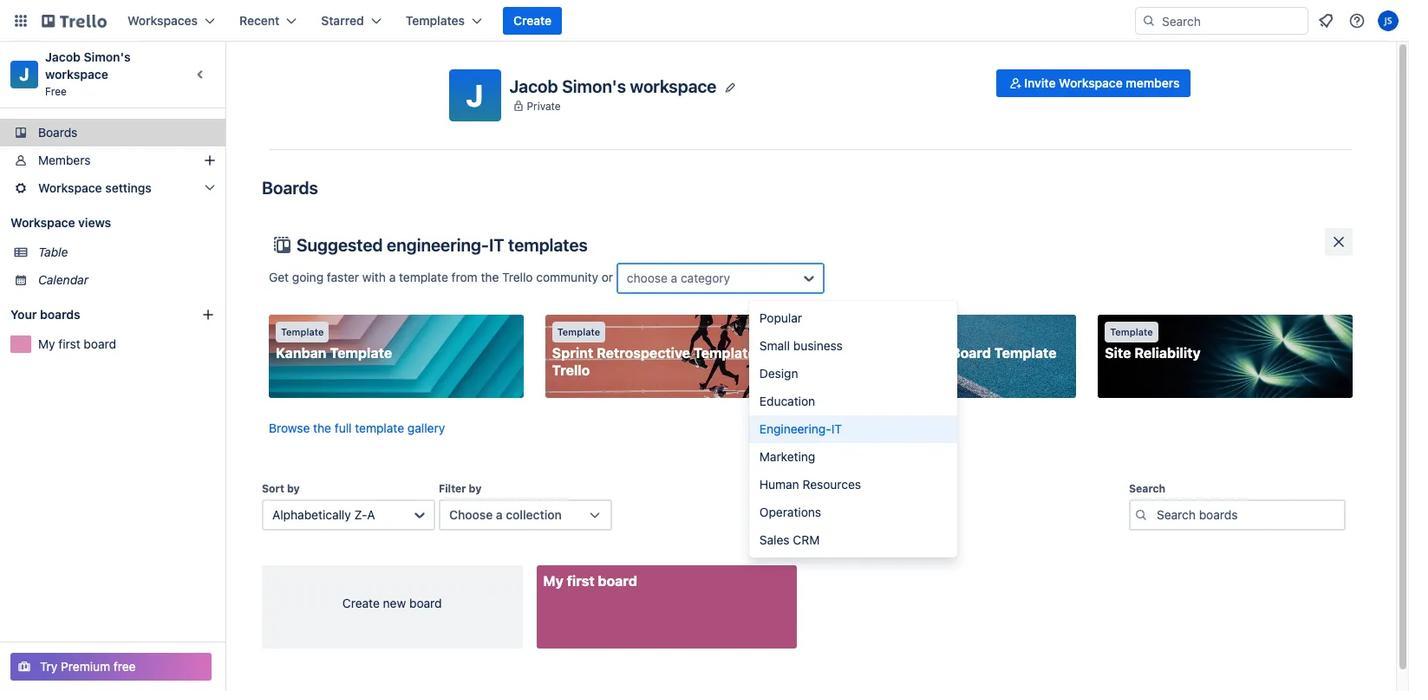 Task type: describe. For each thing, give the bounding box(es) containing it.
a for choose a collection
[[496, 507, 503, 522]]

1 vertical spatial it
[[832, 422, 842, 436]]

sort by
[[262, 482, 300, 495]]

get
[[269, 269, 289, 284]]

premium
[[61, 659, 110, 674]]

template inside "link"
[[995, 345, 1057, 361]]

invite workspace members
[[1025, 75, 1180, 90]]

try premium free
[[40, 659, 136, 674]]

going
[[292, 269, 324, 284]]

sales
[[760, 533, 790, 547]]

jacob for jacob simon's workspace
[[510, 76, 558, 96]]

education
[[760, 394, 815, 409]]

search image
[[1142, 14, 1156, 28]]

boards inside 'link'
[[38, 125, 78, 140]]

new
[[383, 596, 406, 611]]

create for create
[[514, 13, 552, 28]]

alphabetically z-a
[[272, 507, 375, 522]]

sm image
[[1007, 75, 1025, 92]]

free
[[114, 659, 136, 674]]

1 horizontal spatial my first board link
[[536, 566, 797, 649]]

workspaces button
[[117, 7, 226, 35]]

create new board
[[343, 596, 442, 611]]

kanban
[[276, 345, 327, 361]]

workspace views
[[10, 215, 111, 230]]

members
[[1126, 75, 1180, 90]]

trello agile sprint board template link
[[822, 315, 1077, 398]]

invite
[[1025, 75, 1056, 90]]

0 vertical spatial template
[[399, 269, 448, 284]]

boards
[[40, 307, 80, 322]]

get going faster with a template from the trello community or
[[269, 269, 617, 284]]

community
[[536, 269, 598, 284]]

agile
[[870, 345, 904, 361]]

members
[[38, 153, 91, 167]]

workspace settings
[[38, 180, 152, 195]]

j link
[[10, 61, 38, 88]]

starred button
[[311, 7, 392, 35]]

1 vertical spatial the
[[313, 421, 331, 435]]

from
[[452, 269, 478, 284]]

0 horizontal spatial my
[[38, 337, 55, 351]]

j button
[[449, 69, 501, 121]]

back to home image
[[42, 7, 107, 35]]

trello inside trello agile sprint board template "link"
[[829, 345, 867, 361]]

workspace for jacob simon's workspace
[[630, 76, 717, 96]]

free
[[45, 85, 67, 98]]

choose a category
[[627, 271, 730, 285]]

by for filter by
[[469, 482, 482, 495]]

table link
[[38, 244, 215, 261]]

1 vertical spatial my
[[543, 573, 564, 589]]

|
[[759, 345, 763, 361]]

template sprint retrospective template | trello
[[552, 326, 763, 378]]

small business
[[760, 338, 843, 353]]

jacob for jacob simon's workspace free
[[45, 49, 81, 64]]

your boards with 1 items element
[[10, 304, 175, 325]]

recent
[[239, 13, 280, 28]]

templates
[[406, 13, 465, 28]]

workspace navigation collapse icon image
[[189, 62, 213, 87]]

design
[[760, 366, 798, 381]]

a
[[367, 507, 375, 522]]

j for j "button"
[[466, 77, 484, 113]]

workspace for views
[[10, 215, 75, 230]]

simon's for jacob simon's workspace
[[562, 76, 626, 96]]

your boards
[[10, 307, 80, 322]]

choose
[[449, 507, 493, 522]]

primary element
[[0, 0, 1409, 42]]

private
[[527, 99, 561, 112]]

suggested
[[297, 235, 383, 255]]

alphabetically
[[272, 507, 351, 522]]

browse
[[269, 421, 310, 435]]

workspaces
[[128, 13, 198, 28]]

template down community
[[557, 326, 600, 337]]

jacob simon (jacobsimon16) image
[[1378, 10, 1399, 31]]

workspace settings button
[[0, 174, 226, 202]]

trello inside template sprint retrospective template | trello
[[552, 363, 590, 378]]

0 vertical spatial it
[[489, 235, 504, 255]]

sprint inside template sprint retrospective template | trello
[[552, 345, 593, 361]]

marketing
[[760, 449, 816, 464]]

filter by
[[439, 482, 482, 495]]

human resources
[[760, 477, 861, 492]]

browse the full template gallery
[[269, 421, 445, 435]]

0 horizontal spatial trello
[[502, 269, 533, 284]]

0 notifications image
[[1316, 10, 1337, 31]]

settings
[[105, 180, 152, 195]]

sort
[[262, 482, 284, 495]]

starred
[[321, 13, 364, 28]]

by for sort by
[[287, 482, 300, 495]]

jacob simon's workspace link
[[45, 49, 134, 82]]

create button
[[503, 7, 562, 35]]

table
[[38, 245, 68, 259]]

invite workspace members button
[[997, 69, 1190, 97]]

0 vertical spatial the
[[481, 269, 499, 284]]

gallery
[[408, 421, 445, 435]]

try
[[40, 659, 58, 674]]



Task type: vqa. For each thing, say whether or not it's contained in the screenshot.
bottommost My first board
yes



Task type: locate. For each thing, give the bounding box(es) containing it.
by
[[287, 482, 300, 495], [469, 482, 482, 495]]

0 horizontal spatial my first board link
[[38, 336, 215, 353]]

full
[[335, 421, 352, 435]]

create
[[514, 13, 552, 28], [343, 596, 380, 611]]

1 vertical spatial workspace
[[38, 180, 102, 195]]

template right full
[[355, 421, 404, 435]]

workspace
[[45, 67, 108, 82], [630, 76, 717, 96]]

choose a collection
[[449, 507, 562, 522]]

1 horizontal spatial my first board
[[543, 573, 637, 589]]

0 horizontal spatial jacob
[[45, 49, 81, 64]]

jacob up private
[[510, 76, 558, 96]]

1 vertical spatial template
[[355, 421, 404, 435]]

simon's
[[84, 49, 131, 64], [562, 76, 626, 96]]

simon's inside jacob simon's workspace free
[[84, 49, 131, 64]]

the left full
[[313, 421, 331, 435]]

2 sprint from the left
[[907, 345, 948, 361]]

template kanban template
[[276, 326, 392, 361]]

recent button
[[229, 7, 307, 35]]

it
[[489, 235, 504, 255], [832, 422, 842, 436]]

0 horizontal spatial j
[[19, 64, 29, 84]]

template
[[399, 269, 448, 284], [355, 421, 404, 435]]

jacob
[[45, 49, 81, 64], [510, 76, 558, 96]]

1 vertical spatial jacob
[[510, 76, 558, 96]]

a inside button
[[496, 507, 503, 522]]

1 horizontal spatial the
[[481, 269, 499, 284]]

workspace inside button
[[1059, 75, 1123, 90]]

calendar
[[38, 272, 88, 287]]

j left private
[[466, 77, 484, 113]]

0 vertical spatial first
[[58, 337, 80, 351]]

trello
[[502, 269, 533, 284], [829, 345, 867, 361], [552, 363, 590, 378]]

0 vertical spatial jacob
[[45, 49, 81, 64]]

board
[[84, 337, 116, 351], [598, 573, 637, 589], [409, 596, 442, 611]]

engineering-
[[760, 422, 832, 436]]

try premium free button
[[10, 653, 212, 681]]

workspace down members
[[38, 180, 102, 195]]

or
[[602, 269, 613, 284]]

1 horizontal spatial board
[[409, 596, 442, 611]]

by right filter
[[469, 482, 482, 495]]

template left "|"
[[694, 345, 756, 361]]

workspace for settings
[[38, 180, 102, 195]]

0 horizontal spatial the
[[313, 421, 331, 435]]

members link
[[0, 147, 226, 174]]

a
[[389, 269, 396, 284], [671, 271, 678, 285], [496, 507, 503, 522]]

open information menu image
[[1349, 12, 1366, 29]]

filter
[[439, 482, 466, 495]]

1 horizontal spatial j
[[466, 77, 484, 113]]

template inside template site reliability
[[1110, 326, 1153, 337]]

1 horizontal spatial create
[[514, 13, 552, 28]]

sales crm
[[760, 533, 820, 547]]

create up private
[[514, 13, 552, 28]]

with
[[362, 269, 386, 284]]

create for create new board
[[343, 596, 380, 611]]

jacob simon's workspace free
[[45, 49, 134, 98]]

engineering-it
[[760, 422, 842, 436]]

my first board
[[38, 337, 116, 351], [543, 573, 637, 589]]

add board image
[[201, 308, 215, 322]]

0 horizontal spatial workspace
[[45, 67, 108, 82]]

1 horizontal spatial simon's
[[562, 76, 626, 96]]

z-
[[354, 507, 367, 522]]

simon's for jacob simon's workspace free
[[84, 49, 131, 64]]

my
[[38, 337, 55, 351], [543, 573, 564, 589]]

2 horizontal spatial board
[[598, 573, 637, 589]]

template right board
[[995, 345, 1057, 361]]

2 horizontal spatial trello
[[829, 345, 867, 361]]

boards up members
[[38, 125, 78, 140]]

first down choose a collection button
[[567, 573, 595, 589]]

1 horizontal spatial my
[[543, 573, 564, 589]]

1 vertical spatial my first board link
[[536, 566, 797, 649]]

workspace up free
[[45, 67, 108, 82]]

workspace inside jacob simon's workspace free
[[45, 67, 108, 82]]

2 by from the left
[[469, 482, 482, 495]]

first down boards
[[58, 337, 80, 351]]

0 vertical spatial workspace
[[1059, 75, 1123, 90]]

1 horizontal spatial by
[[469, 482, 482, 495]]

trello agile sprint board template
[[829, 345, 1057, 361]]

1 horizontal spatial a
[[496, 507, 503, 522]]

0 vertical spatial board
[[84, 337, 116, 351]]

my down "collection"
[[543, 573, 564, 589]]

1 horizontal spatial sprint
[[907, 345, 948, 361]]

j inside "button"
[[466, 77, 484, 113]]

0 horizontal spatial by
[[287, 482, 300, 495]]

sprint inside "link"
[[907, 345, 948, 361]]

templates button
[[395, 7, 493, 35]]

small
[[760, 338, 790, 353]]

template down engineering-
[[399, 269, 448, 284]]

1 horizontal spatial trello
[[552, 363, 590, 378]]

sprint left retrospective
[[552, 345, 593, 361]]

0 vertical spatial my first board
[[38, 337, 116, 351]]

Search field
[[1156, 8, 1308, 34]]

suggested engineering-it templates
[[297, 235, 588, 255]]

j
[[19, 64, 29, 84], [466, 77, 484, 113]]

boards up the suggested
[[262, 178, 318, 198]]

operations
[[760, 505, 821, 520]]

1 vertical spatial simon's
[[562, 76, 626, 96]]

sprint right agile
[[907, 345, 948, 361]]

0 horizontal spatial simon's
[[84, 49, 131, 64]]

it up "resources"
[[832, 422, 842, 436]]

site
[[1105, 345, 1132, 361]]

1 vertical spatial trello
[[829, 345, 867, 361]]

j for j link at left top
[[19, 64, 29, 84]]

workspace for jacob simon's workspace free
[[45, 67, 108, 82]]

0 vertical spatial my first board link
[[38, 336, 215, 353]]

template right "kanban"
[[330, 345, 392, 361]]

2 horizontal spatial a
[[671, 271, 678, 285]]

my down your boards
[[38, 337, 55, 351]]

2 vertical spatial workspace
[[10, 215, 75, 230]]

workspace right invite at the right
[[1059, 75, 1123, 90]]

create left new
[[343, 596, 380, 611]]

1 by from the left
[[287, 482, 300, 495]]

2 vertical spatial trello
[[552, 363, 590, 378]]

your
[[10, 307, 37, 322]]

0 horizontal spatial board
[[84, 337, 116, 351]]

0 vertical spatial my
[[38, 337, 55, 351]]

calendar link
[[38, 271, 215, 289]]

browse the full template gallery link
[[269, 421, 445, 435]]

resources
[[803, 477, 861, 492]]

1 vertical spatial my first board
[[543, 573, 637, 589]]

0 horizontal spatial a
[[389, 269, 396, 284]]

1 sprint from the left
[[552, 345, 593, 361]]

create inside button
[[514, 13, 552, 28]]

template up "kanban"
[[281, 326, 324, 337]]

first
[[58, 337, 80, 351], [567, 573, 595, 589]]

category
[[681, 271, 730, 285]]

0 horizontal spatial my first board
[[38, 337, 116, 351]]

1 horizontal spatial it
[[832, 422, 842, 436]]

my first board link
[[38, 336, 215, 353], [536, 566, 797, 649]]

0 vertical spatial boards
[[38, 125, 78, 140]]

jacob inside jacob simon's workspace free
[[45, 49, 81, 64]]

0 horizontal spatial boards
[[38, 125, 78, 140]]

crm
[[793, 533, 820, 547]]

business
[[793, 338, 843, 353]]

engineering-
[[387, 235, 489, 255]]

0 vertical spatial create
[[514, 13, 552, 28]]

boards
[[38, 125, 78, 140], [262, 178, 318, 198]]

the right from
[[481, 269, 499, 284]]

boards link
[[0, 119, 226, 147]]

workspace down primary element
[[630, 76, 717, 96]]

0 horizontal spatial create
[[343, 596, 380, 611]]

views
[[78, 215, 111, 230]]

choose a collection button
[[439, 500, 612, 531]]

collection
[[506, 507, 562, 522]]

Search text field
[[1129, 500, 1346, 531]]

1 horizontal spatial first
[[567, 573, 595, 589]]

0 horizontal spatial first
[[58, 337, 80, 351]]

1 vertical spatial board
[[598, 573, 637, 589]]

template site reliability
[[1105, 326, 1201, 361]]

it left templates
[[489, 235, 504, 255]]

choose
[[627, 271, 668, 285]]

jacob simon's workspace
[[510, 76, 717, 96]]

human
[[760, 477, 799, 492]]

1 vertical spatial boards
[[262, 178, 318, 198]]

reliability
[[1135, 345, 1201, 361]]

1 horizontal spatial boards
[[262, 178, 318, 198]]

1 horizontal spatial jacob
[[510, 76, 558, 96]]

0 horizontal spatial it
[[489, 235, 504, 255]]

j left jacob simon's workspace free
[[19, 64, 29, 84]]

template
[[281, 326, 324, 337], [557, 326, 600, 337], [1110, 326, 1153, 337], [330, 345, 392, 361], [694, 345, 756, 361], [995, 345, 1057, 361]]

1 vertical spatial create
[[343, 596, 380, 611]]

0 horizontal spatial sprint
[[552, 345, 593, 361]]

a for choose a category
[[671, 271, 678, 285]]

templates
[[508, 235, 588, 255]]

0 vertical spatial simon's
[[84, 49, 131, 64]]

jacob up free
[[45, 49, 81, 64]]

1 horizontal spatial workspace
[[630, 76, 717, 96]]

retrospective
[[597, 345, 690, 361]]

workspace inside popup button
[[38, 180, 102, 195]]

0 vertical spatial trello
[[502, 269, 533, 284]]

2 vertical spatial board
[[409, 596, 442, 611]]

faster
[[327, 269, 359, 284]]

the
[[481, 269, 499, 284], [313, 421, 331, 435]]

popular
[[760, 311, 802, 325]]

search
[[1129, 482, 1166, 495]]

1 vertical spatial first
[[567, 573, 595, 589]]

workspace up the 'table'
[[10, 215, 75, 230]]

board
[[951, 345, 991, 361]]

by right the 'sort' at the left of the page
[[287, 482, 300, 495]]

template up site
[[1110, 326, 1153, 337]]



